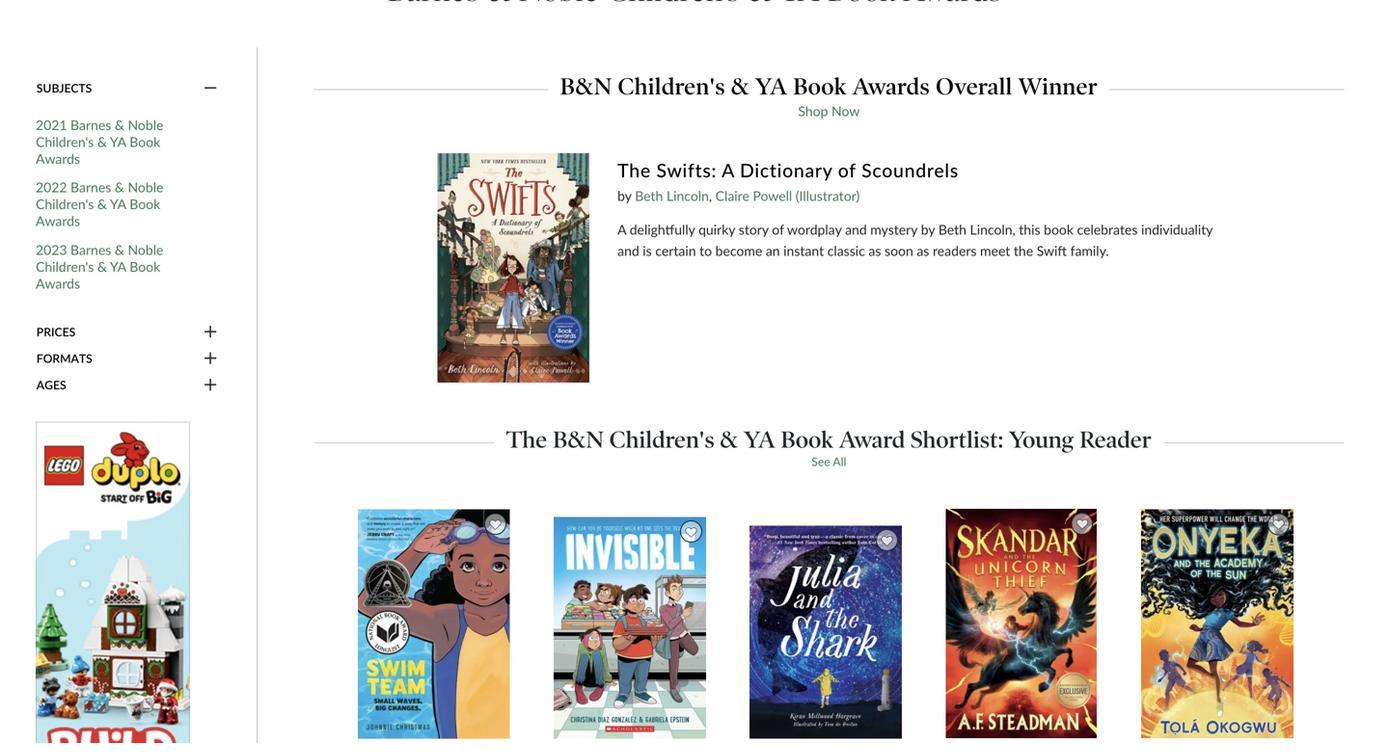 Task type: vqa. For each thing, say whether or not it's contained in the screenshot.
the left 'Picks'
no



Task type: describe. For each thing, give the bounding box(es) containing it.
book inside b&n children's & ya book awards overall winner shop now
[[793, 72, 847, 101]]

2021 barnes & noble children's & ya book awards link
[[36, 117, 196, 167]]

awards for 2022 barnes & noble children's & ya book awards
[[36, 213, 80, 229]]

ya inside b&n children's & ya book awards overall winner shop now
[[755, 72, 787, 101]]

2 as from the left
[[917, 243, 930, 259]]

children's inside b&n children's & ya book awards overall winner shop now
[[618, 72, 725, 101]]

ya for 2021 barnes & noble children's & ya book awards
[[110, 134, 126, 150]]

the b&n children's & ya book award shortlist: young reader see all
[[506, 426, 1152, 469]]

noble for 2021 barnes & noble children's & ya book awards
[[128, 117, 163, 133]]

book for 2021 barnes & noble children's & ya book awards
[[130, 134, 160, 150]]

individuality
[[1141, 222, 1213, 238]]

reader
[[1080, 426, 1152, 454]]

1 vertical spatial and
[[618, 243, 639, 259]]

minus arrow image for prices
[[204, 324, 217, 341]]

readers
[[933, 243, 977, 259]]

book for 2023 barnes & noble children's & ya book awards
[[130, 258, 160, 275]]

ya for 2022 barnes & noble children's & ya book awards
[[110, 196, 126, 212]]

awards for 2021 barnes & noble children's & ya book awards
[[36, 151, 80, 167]]

quirky
[[699, 222, 735, 238]]

2022
[[36, 179, 67, 196]]

scoundrels
[[862, 159, 959, 181]]

overall
[[936, 72, 1013, 101]]

the for b&n
[[506, 426, 547, 454]]

now
[[832, 103, 860, 119]]

the swifts: a dictionary of scoundrels by beth lincoln , claire powell (illustrator)
[[618, 159, 959, 204]]

meet
[[980, 243, 1011, 259]]

lincoln,
[[970, 222, 1016, 238]]

children's for 2022 barnes & noble children's & ya book awards
[[36, 196, 94, 212]]

minus arrow image for subjects
[[204, 80, 217, 97]]

2023 barnes & noble children's & ya book awards link
[[36, 242, 196, 292]]

claire powell (illustrator) link
[[716, 188, 860, 204]]

formats button
[[36, 350, 219, 368]]

soon
[[885, 243, 913, 259]]

award
[[839, 426, 905, 454]]

barnes for 2021
[[70, 117, 111, 133]]

of for scoundrels
[[838, 159, 856, 181]]

of for wordplay
[[772, 222, 784, 238]]

this
[[1019, 222, 1041, 238]]

powell
[[753, 188, 792, 204]]

2022 barnes & noble children's & ya book awards
[[36, 179, 163, 229]]

to
[[700, 243, 712, 259]]

noble for 2023 barnes & noble children's & ya book awards
[[128, 242, 163, 258]]

swim team: a graphic novel image
[[357, 509, 511, 741]]

children's for 2023 barnes & noble children's & ya book awards
[[36, 258, 94, 275]]

instant
[[784, 243, 824, 259]]

formats
[[36, 352, 92, 366]]

prices
[[36, 325, 75, 339]]

beth inside a delightfully quirky story of wordplay and mystery by beth lincoln, this book celebrates individuality and is certain to become an instant classic as soon as readers meet the swift family.
[[939, 222, 967, 238]]

b&n inside the b&n children's & ya book award shortlist: young reader see all
[[553, 426, 604, 454]]

certain
[[655, 243, 696, 259]]

ya for 2023 barnes & noble children's & ya book awards
[[110, 258, 126, 275]]

1 horizontal spatial and
[[845, 222, 867, 238]]

children's for 2021 barnes & noble children's & ya book awards
[[36, 134, 94, 150]]

prices button
[[36, 324, 219, 341]]

a inside a delightfully quirky story of wordplay and mystery by beth lincoln, this book celebrates individuality and is certain to become an instant classic as soon as readers meet the swift family.
[[618, 222, 626, 238]]

swift
[[1037, 243, 1067, 259]]

children's inside the b&n children's & ya book award shortlist: young reader see all
[[609, 426, 715, 454]]

2023 barnes & noble children's & ya book awards
[[36, 242, 163, 292]]

beth lincoln link
[[635, 188, 709, 204]]

book inside the b&n children's & ya book award shortlist: young reader see all
[[781, 426, 834, 454]]

awards for 2023 barnes & noble children's & ya book awards
[[36, 275, 80, 292]]



Task type: locate. For each thing, give the bounding box(es) containing it.
a inside the swifts: a dictionary of scoundrels by beth lincoln , claire powell (illustrator)
[[722, 159, 735, 181]]

0 vertical spatial noble
[[128, 117, 163, 133]]

invisible: a graphic novel image
[[553, 517, 707, 741]]

barnes
[[70, 117, 111, 133], [70, 179, 111, 196], [70, 242, 111, 258]]

awards inside 2022 barnes & noble children's & ya book awards
[[36, 213, 80, 229]]

ya inside 2022 barnes & noble children's & ya book awards
[[110, 196, 126, 212]]

1 noble from the top
[[128, 117, 163, 133]]

of
[[838, 159, 856, 181], [772, 222, 784, 238]]

&
[[731, 72, 750, 101], [115, 117, 124, 133], [97, 134, 107, 150], [115, 179, 124, 196], [97, 196, 107, 212], [115, 242, 124, 258], [97, 258, 107, 275], [720, 426, 738, 454]]

book inside 2023 barnes & noble children's & ya book awards
[[130, 258, 160, 275]]

by
[[618, 188, 632, 204], [921, 222, 935, 238]]

ya inside the b&n children's & ya book award shortlist: young reader see all
[[744, 426, 775, 454]]

as right soon
[[917, 243, 930, 259]]

noble inside 2022 barnes & noble children's & ya book awards
[[128, 179, 163, 196]]

2 vertical spatial barnes
[[70, 242, 111, 258]]

the
[[1014, 243, 1033, 259]]

2 minus arrow image from the top
[[204, 324, 217, 341]]

noble
[[128, 117, 163, 133], [128, 179, 163, 196], [128, 242, 163, 258]]

julia and the shark image
[[748, 525, 903, 741]]

awards inside b&n children's & ya book awards overall winner shop now
[[853, 72, 930, 101]]

by left beth lincoln link
[[618, 188, 632, 204]]

2 barnes from the top
[[70, 179, 111, 196]]

wordplay
[[787, 222, 842, 238]]

book
[[793, 72, 847, 101], [130, 134, 160, 150], [130, 196, 160, 212], [130, 258, 160, 275], [781, 426, 834, 454]]

1 horizontal spatial by
[[921, 222, 935, 238]]

awards up '2023'
[[36, 213, 80, 229]]

awards down '2023'
[[36, 275, 80, 292]]

of inside a delightfully quirky story of wordplay and mystery by beth lincoln, this book celebrates individuality and is certain to become an instant classic as soon as readers meet the swift family.
[[772, 222, 784, 238]]

see
[[812, 455, 830, 469]]

and left is
[[618, 243, 639, 259]]

& inside the b&n children's & ya book award shortlist: young reader see all
[[720, 426, 738, 454]]

awards up now
[[853, 72, 930, 101]]

and
[[845, 222, 867, 238], [618, 243, 639, 259]]

all
[[833, 455, 847, 469]]

2021 barnes & noble children's & ya book awards
[[36, 117, 163, 167]]

0 vertical spatial the
[[618, 159, 651, 181]]

noble down subjects dropdown button
[[128, 117, 163, 133]]

skandar and the unicorn thief (b&n exclusive edition) image
[[945, 509, 1098, 740]]

is
[[643, 243, 652, 259]]

awards up 2022
[[36, 151, 80, 167]]

a left 'delightfully'
[[618, 222, 626, 238]]

& inside b&n children's & ya book awards overall winner shop now
[[731, 72, 750, 101]]

a up claire
[[722, 159, 735, 181]]

awards inside 2023 barnes & noble children's & ya book awards
[[36, 275, 80, 292]]

of inside the swifts: a dictionary of scoundrels by beth lincoln , claire powell (illustrator)
[[838, 159, 856, 181]]

advertisement region
[[36, 422, 190, 744]]

1 vertical spatial barnes
[[70, 179, 111, 196]]

the swifts: a dictionary of scoundrels link
[[618, 158, 1221, 185]]

noble inside 2021 barnes & noble children's & ya book awards
[[128, 117, 163, 133]]

2023
[[36, 242, 67, 258]]

0 horizontal spatial the
[[506, 426, 547, 454]]

book up prices dropdown button
[[130, 258, 160, 275]]

subjects
[[36, 81, 92, 95]]

ages button
[[36, 377, 219, 394]]

barnes inside 2021 barnes & noble children's & ya book awards
[[70, 117, 111, 133]]

of up the 'an'
[[772, 222, 784, 238]]

1 minus arrow image from the top
[[204, 80, 217, 97]]

1 vertical spatial by
[[921, 222, 935, 238]]

beth up the readers
[[939, 222, 967, 238]]

0 horizontal spatial of
[[772, 222, 784, 238]]

ya inside 2021 barnes & noble children's & ya book awards
[[110, 134, 126, 150]]

1 vertical spatial the
[[506, 426, 547, 454]]

3 barnes from the top
[[70, 242, 111, 258]]

noble inside 2023 barnes & noble children's & ya book awards
[[128, 242, 163, 258]]

1 vertical spatial minus arrow image
[[204, 324, 217, 341]]

1 vertical spatial beth
[[939, 222, 967, 238]]

classic
[[828, 243, 865, 259]]

winner
[[1018, 72, 1098, 101]]

shortlist:
[[911, 426, 1004, 454]]

0 horizontal spatial and
[[618, 243, 639, 259]]

story
[[739, 222, 769, 238]]

ya
[[755, 72, 787, 101], [110, 134, 126, 150], [110, 196, 126, 212], [110, 258, 126, 275], [744, 426, 775, 454]]

b&n inside b&n children's & ya book awards overall winner shop now
[[560, 72, 612, 101]]

ya inside 2023 barnes & noble children's & ya book awards
[[110, 258, 126, 275]]

1 vertical spatial noble
[[128, 179, 163, 196]]

children's
[[618, 72, 725, 101], [36, 134, 94, 150], [36, 196, 94, 212], [36, 258, 94, 275], [609, 426, 715, 454]]

barnes right 2021
[[70, 117, 111, 133]]

awards inside 2021 barnes & noble children's & ya book awards
[[36, 151, 80, 167]]

b&n children's & ya book awards overall winner shop now
[[560, 72, 1098, 119]]

2022 barnes & noble children's & ya book awards link
[[36, 179, 196, 230]]

become
[[716, 243, 762, 259]]

1 horizontal spatial as
[[917, 243, 930, 259]]

0 vertical spatial minus arrow image
[[204, 80, 217, 97]]

of up (illustrator)
[[838, 159, 856, 181]]

shop now link
[[798, 103, 860, 119]]

1 horizontal spatial a
[[722, 159, 735, 181]]

1 as from the left
[[869, 243, 881, 259]]

0 horizontal spatial a
[[618, 222, 626, 238]]

1 vertical spatial a
[[618, 222, 626, 238]]

minus arrow image
[[204, 80, 217, 97], [204, 324, 217, 341]]

and up classic
[[845, 222, 867, 238]]

plus image
[[204, 377, 217, 394]]

beth inside the swifts: a dictionary of scoundrels by beth lincoln , claire powell (illustrator)
[[635, 188, 663, 204]]

the swifts: a dictionary of scoundrels image
[[438, 153, 589, 383]]

shop
[[798, 103, 828, 119]]

1 horizontal spatial of
[[838, 159, 856, 181]]

children's inside 2021 barnes & noble children's & ya book awards
[[36, 134, 94, 150]]

barnes for 2022
[[70, 179, 111, 196]]

book down 2021 barnes & noble children's & ya book awards link
[[130, 196, 160, 212]]

onyeka and the academy of the sun image
[[1140, 509, 1295, 740]]

by right the mystery
[[921, 222, 935, 238]]

dictionary
[[740, 159, 833, 181]]

by inside a delightfully quirky story of wordplay and mystery by beth lincoln, this book celebrates individuality and is certain to become an instant classic as soon as readers meet the swift family.
[[921, 222, 935, 238]]

a
[[722, 159, 735, 181], [618, 222, 626, 238]]

barnes for 2023
[[70, 242, 111, 258]]

an
[[766, 243, 780, 259]]

beth
[[635, 188, 663, 204], [939, 222, 967, 238]]

young
[[1009, 426, 1074, 454]]

awards
[[853, 72, 930, 101], [36, 151, 80, 167], [36, 213, 80, 229], [36, 275, 80, 292]]

1 horizontal spatial the
[[618, 159, 651, 181]]

claire
[[716, 188, 750, 204]]

0 horizontal spatial as
[[869, 243, 881, 259]]

barnes right 2022
[[70, 179, 111, 196]]

1 vertical spatial of
[[772, 222, 784, 238]]

noble down 2021 barnes & noble children's & ya book awards link
[[128, 179, 163, 196]]

mystery
[[871, 222, 918, 238]]

b&n
[[560, 72, 612, 101], [553, 426, 604, 454]]

book inside 2021 barnes & noble children's & ya book awards
[[130, 134, 160, 150]]

2 noble from the top
[[128, 179, 163, 196]]

plus image
[[204, 350, 217, 368]]

book up the shop
[[793, 72, 847, 101]]

ages
[[36, 378, 66, 392]]

the inside the b&n children's & ya book award shortlist: young reader see all
[[506, 426, 547, 454]]

0 vertical spatial and
[[845, 222, 867, 238]]

0 vertical spatial of
[[838, 159, 856, 181]]

2 vertical spatial noble
[[128, 242, 163, 258]]

as
[[869, 243, 881, 259], [917, 243, 930, 259]]

children's inside 2022 barnes & noble children's & ya book awards
[[36, 196, 94, 212]]

3 noble from the top
[[128, 242, 163, 258]]

0 vertical spatial a
[[722, 159, 735, 181]]

the for swifts:
[[618, 159, 651, 181]]

subjects button
[[36, 80, 219, 97]]

family.
[[1071, 243, 1109, 259]]

1 barnes from the top
[[70, 117, 111, 133]]

0 vertical spatial b&n
[[560, 72, 612, 101]]

book
[[1044, 222, 1074, 238]]

book up see
[[781, 426, 834, 454]]

a delightfully quirky story of wordplay and mystery by beth lincoln, this book celebrates individuality and is certain to become an instant classic as soon as readers meet the swift family.
[[618, 222, 1213, 259]]

barnes inside 2023 barnes & noble children's & ya book awards
[[70, 242, 111, 258]]

swifts:
[[657, 159, 717, 181]]

noble down 2022 barnes & noble children's & ya book awards link
[[128, 242, 163, 258]]

barnes right '2023'
[[70, 242, 111, 258]]

1 vertical spatial b&n
[[553, 426, 604, 454]]

as left soon
[[869, 243, 881, 259]]

book down subjects dropdown button
[[130, 134, 160, 150]]

,
[[709, 188, 712, 204]]

0 vertical spatial beth
[[635, 188, 663, 204]]

delightfully
[[630, 222, 695, 238]]

0 vertical spatial by
[[618, 188, 632, 204]]

the inside the swifts: a dictionary of scoundrels by beth lincoln , claire powell (illustrator)
[[618, 159, 651, 181]]

0 horizontal spatial by
[[618, 188, 632, 204]]

children's inside 2023 barnes & noble children's & ya book awards
[[36, 258, 94, 275]]

2021
[[36, 117, 67, 133]]

by inside the swifts: a dictionary of scoundrels by beth lincoln , claire powell (illustrator)
[[618, 188, 632, 204]]

celebrates
[[1077, 222, 1138, 238]]

0 vertical spatial barnes
[[70, 117, 111, 133]]

lincoln
[[667, 188, 709, 204]]

1 horizontal spatial beth
[[939, 222, 967, 238]]

book for 2022 barnes & noble children's & ya book awards
[[130, 196, 160, 212]]

see all link
[[812, 455, 847, 469]]

the
[[618, 159, 651, 181], [506, 426, 547, 454]]

book inside 2022 barnes & noble children's & ya book awards
[[130, 196, 160, 212]]

barnes inside 2022 barnes & noble children's & ya book awards
[[70, 179, 111, 196]]

(illustrator)
[[796, 188, 860, 204]]

noble for 2022 barnes & noble children's & ya book awards
[[128, 179, 163, 196]]

beth up 'delightfully'
[[635, 188, 663, 204]]

0 horizontal spatial beth
[[635, 188, 663, 204]]



